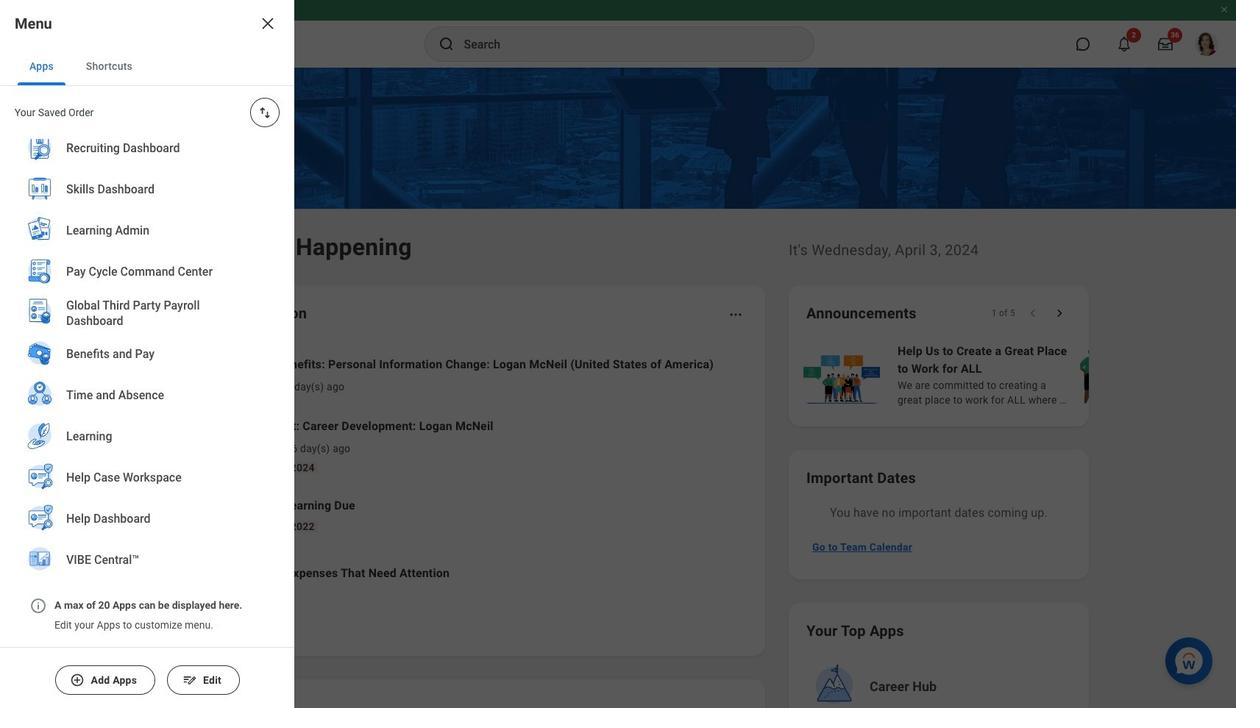 Task type: locate. For each thing, give the bounding box(es) containing it.
chevron left small image
[[1026, 306, 1041, 321]]

global navigation dialog
[[0, 0, 294, 709]]

main content
[[0, 68, 1236, 709]]

notifications large image
[[1117, 37, 1132, 52]]

list
[[0, 0, 294, 593], [801, 341, 1236, 409], [165, 344, 748, 603]]

inbox image
[[171, 617, 185, 631]]

profile logan mcneil element
[[1186, 28, 1227, 60]]

status
[[992, 308, 1015, 319]]

text edit image
[[182, 673, 197, 688]]

tab list
[[0, 47, 294, 86]]

search image
[[437, 35, 455, 53]]

close environment banner image
[[1220, 5, 1229, 14]]

plus circle image
[[70, 673, 85, 688]]

banner
[[0, 0, 1236, 68]]

inbox large image
[[1158, 37, 1173, 52]]



Task type: vqa. For each thing, say whether or not it's contained in the screenshot.
- in the 'Rachel Green (Referral) - R-00491 Customer Service Representative'
no



Task type: describe. For each thing, give the bounding box(es) containing it.
chevron right small image
[[1052, 306, 1067, 321]]

info image
[[29, 598, 47, 615]]

x image
[[259, 15, 277, 32]]

sort image
[[258, 105, 272, 120]]



